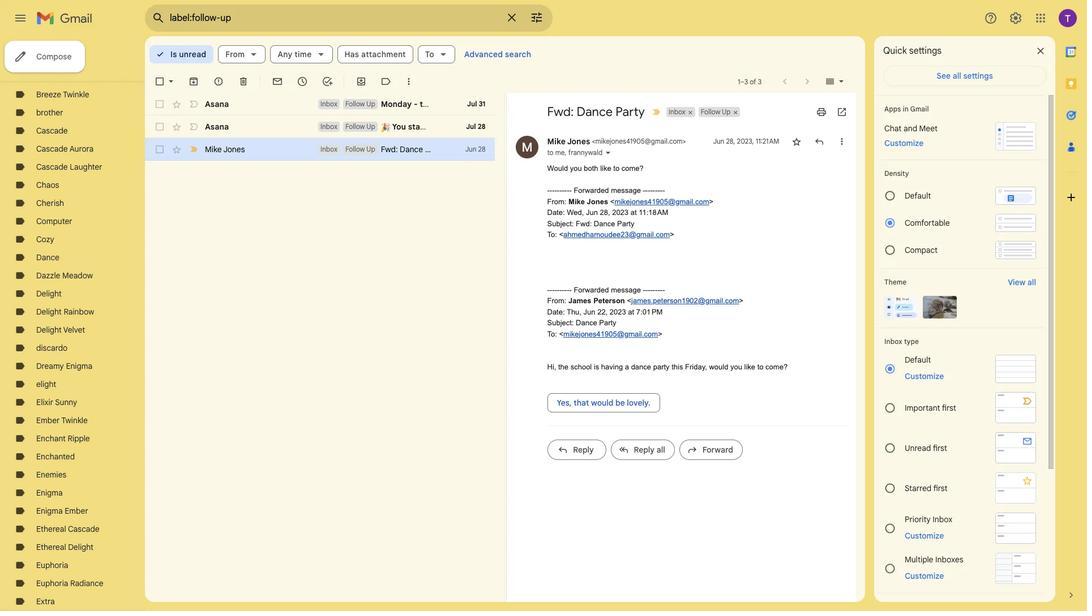Task type: describe. For each thing, give the bounding box(es) containing it.
inbox button
[[666, 107, 687, 117]]

reply for reply
[[573, 445, 594, 455]]

jun 28, 2023, 11:21 am
[[713, 137, 779, 146]]

brother
[[36, 108, 63, 118]]

forward
[[703, 445, 733, 455]]

compose
[[36, 52, 72, 62]]

to me , frannywald
[[547, 148, 603, 157]]

extra link
[[36, 597, 55, 607]]

dance inside ---------- forwarded message --------- from: james peterson < james.peterson1902@gmail.com > date: thu, jun 22, 2023 at 7:01 pm subject: dance party to:  < mikejones41905@gmail.com >
[[576, 319, 597, 327]]

navigation containing compose
[[0, 36, 145, 612]]

up for row containing mike jones
[[367, 145, 375, 153]]

enigma for enigma 'link'
[[36, 488, 63, 498]]

follow up button
[[699, 107, 732, 117]]

2 default from the top
[[905, 355, 931, 365]]

0 horizontal spatial settings
[[909, 45, 942, 57]]

report spam image
[[213, 76, 224, 87]]

jones inside ---------- forwarded message --------- from: mike jones < mikejones41905@gmail.com > date: wed, jun 28, 2023 at 11:18 am subject: fwd: dance party to:  < ahmedhamoudee23@gmail.com >
[[587, 197, 608, 206]]

jun inside jun 28, 2023, 11:21 am cell
[[713, 137, 724, 146]]

important
[[905, 403, 940, 413]]

delight velvet link
[[36, 325, 85, 335]]

rainbow
[[64, 307, 94, 317]]

that
[[574, 398, 589, 408]]

mark as unread image
[[272, 76, 283, 87]]

0 vertical spatial mikejones41905@gmail.com link
[[615, 197, 709, 206]]

unread
[[905, 443, 931, 453]]

elixir sunny link
[[36, 398, 77, 408]]

support image
[[984, 11, 998, 25]]

1 default from the top
[[905, 191, 931, 201]]

ember twinkle
[[36, 416, 88, 426]]

jun inside ---------- forwarded message --------- from: james peterson < james.peterson1902@gmail.com > date: thu, jun 22, 2023 at 7:01 pm subject: dance party to:  < mikejones41905@gmail.com >
[[584, 308, 595, 316]]

22,
[[598, 308, 608, 316]]

quick settings element
[[883, 45, 942, 66]]

display density element
[[885, 169, 1036, 178]]

< inside mike jones < mikejones41905@gmail.com >
[[592, 137, 595, 146]]

mike inside ---------- forwarded message --------- from: mike jones < mikejones41905@gmail.com > date: wed, jun 28, 2023 at 11:18 am subject: fwd: dance party to:  < ahmedhamoudee23@gmail.com >
[[569, 197, 585, 206]]

fwd: inside ---------- forwarded message --------- from: mike jones < mikejones41905@gmail.com > date: wed, jun 28, 2023 at 11:18 am subject: fwd: dance party to:  < ahmedhamoudee23@gmail.com >
[[576, 219, 592, 228]]

compose button
[[5, 41, 85, 72]]

inbox type
[[885, 338, 919, 346]]

party inside ---------- forwarded message --------- from: james peterson < james.peterson1902@gmail.com > date: thu, jun 22, 2023 at 7:01 pm subject: dance party to:  < mikejones41905@gmail.com >
[[599, 319, 616, 327]]

monday - tasks due soon: 5 - my workspace
[[381, 99, 550, 109]]

meadow
[[62, 271, 93, 281]]

0 horizontal spatial fwd:
[[381, 144, 398, 155]]

cherish
[[36, 198, 64, 208]]

follow up inside button
[[701, 108, 731, 116]]

aurora
[[70, 144, 94, 154]]

jones for mike jones
[[223, 144, 245, 155]]

11:18 am
[[639, 208, 668, 217]]

row containing mike jones
[[145, 138, 495, 161]]

delight for delight rainbow
[[36, 307, 62, 317]]

cascade for cascade aurora
[[36, 144, 68, 154]]

attachment
[[361, 49, 406, 59]]

ethereal cascade
[[36, 524, 99, 535]]

snooze image
[[297, 76, 308, 87]]

multiple inboxes
[[905, 555, 964, 565]]

none checkbox inside fwd: dance party main content
[[154, 76, 165, 87]]

customize for priority inbox
[[905, 531, 944, 541]]

would inside button
[[591, 398, 614, 408]]

cherish link
[[36, 198, 64, 208]]

apps in gmail
[[885, 105, 929, 113]]

cascade laughter
[[36, 162, 102, 172]]

Search mail text field
[[170, 12, 498, 24]]

elixir sunny
[[36, 398, 77, 408]]

dance up dazzle on the left top of the page
[[36, 253, 59, 263]]

0 vertical spatial fwd: dance party
[[547, 104, 645, 119]]

any time button
[[270, 45, 333, 63]]

cascade for cascade link
[[36, 126, 68, 136]]

customize button for priority inbox
[[898, 529, 951, 543]]

Not starred checkbox
[[791, 136, 802, 147]]

yes, that would be lovely.
[[557, 398, 650, 408]]

of
[[750, 77, 756, 86]]

follow for 3rd row from the bottom of the fwd: dance party main content
[[345, 100, 365, 108]]

2023 for party
[[610, 308, 626, 316]]

first for unread first
[[933, 443, 947, 453]]

jun inside ---------- forwarded message --------- from: mike jones < mikejones41905@gmail.com > date: wed, jun 28, 2023 at 11:18 am subject: fwd: dance party to:  < ahmedhamoudee23@gmail.com >
[[586, 208, 598, 217]]

enchant
[[36, 434, 66, 444]]

fwd: dance party main content
[[145, 36, 865, 603]]

ahmedhamoudee23@gmail.com
[[563, 230, 670, 239]]

reply link
[[547, 440, 606, 460]]

workspace
[[508, 99, 550, 109]]

dreamy enigma link
[[36, 361, 92, 371]]

cascade aurora link
[[36, 144, 94, 154]]

up for 3rd row from the bottom of the fwd: dance party main content
[[367, 100, 375, 108]]

enigma for enigma ember
[[36, 506, 63, 516]]

to: inside ---------- forwarded message --------- from: mike jones < mikejones41905@gmail.com > date: wed, jun 28, 2023 at 11:18 am subject: fwd: dance party to:  < ahmedhamoudee23@gmail.com >
[[547, 230, 557, 239]]

first for starred first
[[934, 483, 948, 494]]

28, inside ---------- forwarded message --------- from: mike jones < mikejones41905@gmail.com > date: wed, jun 28, 2023 at 11:18 am subject: fwd: dance party to:  < ahmedhamoudee23@gmail.com >
[[600, 208, 610, 217]]

chat
[[885, 123, 902, 134]]

has attachment button
[[337, 45, 413, 63]]

asana for jul 31
[[205, 99, 229, 109]]

started
[[408, 122, 437, 132]]

jun 28
[[465, 145, 486, 153]]

to: inside ---------- forwarded message --------- from: james peterson < james.peterson1902@gmail.com > date: thu, jun 22, 2023 at 7:01 pm subject: dance party to:  < mikejones41905@gmail.com >
[[547, 330, 557, 338]]

delight for delight velvet
[[36, 325, 62, 335]]

1 horizontal spatial come?
[[766, 363, 788, 371]]

sunny
[[55, 398, 77, 408]]

jun down jul 28
[[465, 145, 477, 153]]

ahmedhamoudee23@gmail.com link
[[563, 230, 670, 239]]

delete image
[[238, 76, 249, 87]]

friday,
[[685, 363, 707, 371]]

0 vertical spatial enigma
[[66, 361, 92, 371]]

customize button for default
[[898, 370, 951, 383]]

from
[[226, 49, 245, 59]]

dazzle meadow
[[36, 271, 93, 281]]

a
[[625, 363, 629, 371]]

advanced search button
[[460, 44, 536, 65]]

peterson
[[594, 297, 625, 305]]

delight rainbow link
[[36, 307, 94, 317]]

all for reply
[[657, 445, 665, 455]]

2 horizontal spatial to
[[757, 363, 764, 371]]

view
[[1008, 277, 1026, 288]]

subject: for <
[[547, 219, 574, 228]]

jul for jul 28
[[466, 122, 476, 131]]

euphoria radiance link
[[36, 579, 103, 589]]

twinkle for breeze twinkle
[[63, 89, 89, 100]]

mike jones cell
[[547, 136, 686, 147]]

delight rainbow
[[36, 307, 94, 317]]

ripple
[[68, 434, 90, 444]]

delight velvet
[[36, 325, 85, 335]]

1 vertical spatial like
[[744, 363, 755, 371]]

ember twinkle link
[[36, 416, 88, 426]]

customize inside chat and meet customize
[[885, 138, 924, 148]]

party inside ---------- forwarded message --------- from: mike jones < mikejones41905@gmail.com > date: wed, jun 28, 2023 at 11:18 am subject: fwd: dance party to:  < ahmedhamoudee23@gmail.com >
[[617, 219, 634, 228]]

archive image
[[188, 76, 199, 87]]

inbox type element
[[885, 338, 1036, 346]]

more image
[[403, 76, 415, 87]]

jul 28
[[466, 122, 486, 131]]

reply all
[[634, 445, 665, 455]]

has
[[345, 49, 359, 59]]

delight for delight link
[[36, 289, 62, 299]]

1 horizontal spatial fwd:
[[547, 104, 574, 119]]

mikejones41905@gmail.com inside mike jones < mikejones41905@gmail.com >
[[595, 137, 683, 146]]

delight down ethereal cascade
[[68, 542, 94, 553]]

28 for jul 28
[[478, 122, 486, 131]]

enchanted
[[36, 452, 75, 462]]

wed,
[[567, 208, 584, 217]]

2 row from the top
[[145, 116, 504, 138]]

be
[[616, 398, 625, 408]]

ethereal for ethereal delight
[[36, 542, 66, 553]]

enchant ripple
[[36, 434, 90, 444]]

mike for mike jones
[[205, 144, 222, 155]]

forwarded for peterson
[[574, 286, 609, 294]]

all for see
[[953, 71, 961, 81]]

not starred image
[[791, 136, 802, 147]]

date: for date: thu, jun 22, 2023 at 7:01 pm
[[547, 308, 565, 316]]

frannywald
[[568, 148, 603, 157]]

0 horizontal spatial come?
[[622, 164, 644, 173]]

to
[[425, 49, 434, 59]]

ethereal cascade link
[[36, 524, 99, 535]]

message for mikejones41905@gmail.com
[[611, 186, 641, 195]]

is
[[594, 363, 599, 371]]

cozy link
[[36, 234, 54, 245]]

ethereal for ethereal cascade
[[36, 524, 66, 535]]

1
[[738, 77, 740, 86]]

brother link
[[36, 108, 63, 118]]

chaos
[[36, 180, 59, 190]]

unread first
[[905, 443, 947, 453]]

chat and meet customize
[[885, 123, 938, 148]]

starred
[[905, 483, 932, 494]]

jul 31
[[467, 100, 486, 108]]

toggle split pane mode image
[[825, 76, 836, 87]]

up inside button
[[722, 108, 731, 116]]

advanced search options image
[[526, 6, 548, 29]]



Task type: locate. For each thing, give the bounding box(es) containing it.
at
[[631, 208, 637, 217], [628, 308, 634, 316]]

elight
[[36, 379, 56, 390]]

asana up mike jones
[[205, 122, 229, 132]]

from: for date: thu, jun 22, 2023 at 7:01 pm
[[547, 297, 567, 305]]

2 asana from the top
[[205, 122, 229, 132]]

from: down would
[[547, 197, 567, 206]]

follow inside button
[[701, 108, 720, 116]]

2 forwarded from the top
[[574, 286, 609, 294]]

28 down jul 28
[[478, 145, 486, 153]]

at inside ---------- forwarded message --------- from: mike jones < mikejones41905@gmail.com > date: wed, jun 28, 2023 at 11:18 am subject: fwd: dance party to:  < ahmedhamoudee23@gmail.com >
[[631, 208, 637, 217]]

jun left '22,'
[[584, 308, 595, 316]]

1 vertical spatial come?
[[766, 363, 788, 371]]

mikejones41905@gmail.com inside ---------- forwarded message --------- from: james peterson < james.peterson1902@gmail.com > date: thu, jun 22, 2023 at 7:01 pm subject: dance party to:  < mikejones41905@gmail.com >
[[563, 330, 658, 338]]

mikejones41905@gmail.com inside ---------- forwarded message --------- from: mike jones < mikejones41905@gmail.com > date: wed, jun 28, 2023 at 11:18 am subject: fwd: dance party to:  < ahmedhamoudee23@gmail.com >
[[615, 197, 709, 206]]

euphoria for euphoria radiance
[[36, 579, 68, 589]]

monday
[[381, 99, 412, 109]]

2 vertical spatial enigma
[[36, 506, 63, 516]]

euphoria for euphoria link
[[36, 561, 68, 571]]

you left both on the right of page
[[570, 164, 582, 173]]

enchant ripple link
[[36, 434, 90, 444]]

0 vertical spatial date:
[[547, 208, 565, 217]]

0 horizontal spatial would
[[591, 398, 614, 408]]

search mail image
[[148, 8, 169, 28]]

the
[[558, 363, 569, 371]]

1 vertical spatial fwd: dance party
[[381, 144, 444, 155]]

0 vertical spatial to:
[[547, 230, 557, 239]]

reply down lovely. at right bottom
[[634, 445, 655, 455]]

1 vertical spatial jul
[[466, 122, 476, 131]]

28 down 5
[[478, 122, 486, 131]]

this
[[672, 363, 683, 371]]

at for 11:18 am
[[631, 208, 637, 217]]

your
[[439, 122, 456, 132]]

radiance
[[70, 579, 103, 589]]

1 vertical spatial to:
[[547, 330, 557, 338]]

dazzle meadow link
[[36, 271, 93, 281]]

from: inside ---------- forwarded message --------- from: james peterson < james.peterson1902@gmail.com > date: thu, jun 22, 2023 at 7:01 pm subject: dance party to:  < mikejones41905@gmail.com >
[[547, 297, 567, 305]]

1 message from the top
[[611, 186, 641, 195]]

message up peterson
[[611, 286, 641, 294]]

🎉 image
[[381, 123, 390, 132]]

1 vertical spatial fwd:
[[381, 144, 398, 155]]

mikejones41905@gmail.com link up the 11:18 am at the right top of the page
[[615, 197, 709, 206]]

cascade up ethereal delight
[[68, 524, 99, 535]]

navigation
[[0, 36, 145, 612]]

customize down and
[[885, 138, 924, 148]]

asana for jul 28
[[205, 122, 229, 132]]

3 left of
[[744, 77, 748, 86]]

1 from: from the top
[[547, 197, 567, 206]]

fwd: up me on the top of the page
[[547, 104, 574, 119]]

come?
[[622, 164, 644, 173], [766, 363, 788, 371]]

cascade
[[36, 126, 68, 136], [36, 144, 68, 154], [36, 162, 68, 172], [68, 524, 99, 535]]

2 to: from the top
[[547, 330, 557, 338]]

1 vertical spatial all
[[1028, 277, 1036, 288]]

first for important first
[[942, 403, 956, 413]]

1 vertical spatial 2023
[[610, 308, 626, 316]]

move to inbox image
[[356, 76, 367, 87]]

3 right of
[[758, 77, 762, 86]]

customize up important on the right
[[905, 371, 944, 382]]

dance down thu, at right
[[576, 319, 597, 327]]

ethereal delight link
[[36, 542, 94, 553]]

euphoria
[[36, 561, 68, 571], [36, 579, 68, 589]]

extra
[[36, 597, 55, 607]]

priority
[[905, 514, 931, 525]]

mike for mike jones < mikejones41905@gmail.com >
[[547, 136, 566, 147]]

0 vertical spatial ember
[[36, 416, 60, 426]]

date:
[[547, 208, 565, 217], [547, 308, 565, 316]]

1 vertical spatial ethereal
[[36, 542, 66, 553]]

subject: for mikejones41905@gmail.com
[[547, 319, 574, 327]]

all inside reply all 'link'
[[657, 445, 665, 455]]

2 3 from the left
[[758, 77, 762, 86]]

all right 'view'
[[1028, 277, 1036, 288]]

unread
[[179, 49, 206, 59]]

euphoria down euphoria link
[[36, 579, 68, 589]]

2 vertical spatial to
[[757, 363, 764, 371]]

date: inside ---------- forwarded message --------- from: mike jones < mikejones41905@gmail.com > date: wed, jun 28, 2023 at 11:18 am subject: fwd: dance party to:  < ahmedhamoudee23@gmail.com >
[[547, 208, 565, 217]]

0 horizontal spatial reply
[[573, 445, 594, 455]]

0 vertical spatial you
[[570, 164, 582, 173]]

–
[[740, 77, 744, 86]]

jones
[[567, 136, 590, 147], [223, 144, 245, 155], [587, 197, 608, 206]]

1 vertical spatial date:
[[547, 308, 565, 316]]

settings right quick
[[909, 45, 942, 57]]

like right both on the right of page
[[600, 164, 611, 173]]

0 horizontal spatial fwd: dance party
[[381, 144, 444, 155]]

would left be
[[591, 398, 614, 408]]

euphoria link
[[36, 561, 68, 571]]

fwd: dance party down started
[[381, 144, 444, 155]]

at left 7:01 pm
[[628, 308, 634, 316]]

theme
[[885, 278, 907, 287]]

0 vertical spatial come?
[[622, 164, 644, 173]]

first
[[458, 122, 474, 132], [942, 403, 956, 413], [933, 443, 947, 453], [934, 483, 948, 494]]

priority inbox
[[905, 514, 953, 525]]

dance up ahmedhamoudee23@gmail.com
[[594, 219, 615, 228]]

enchanted link
[[36, 452, 75, 462]]

1 horizontal spatial 28,
[[726, 137, 735, 146]]

cascade up the chaos link
[[36, 162, 68, 172]]

11:21 am
[[756, 137, 779, 146]]

default up the comfortable
[[905, 191, 931, 201]]

0 vertical spatial message
[[611, 186, 641, 195]]

ethereal up euphoria link
[[36, 542, 66, 553]]

1 horizontal spatial to
[[613, 164, 620, 173]]

1 asana from the top
[[205, 99, 229, 109]]

show details image
[[605, 149, 612, 156]]

fwd: dance party inside row
[[381, 144, 444, 155]]

subject: down wed,
[[547, 219, 574, 228]]

enigma down enemies
[[36, 488, 63, 498]]

1 vertical spatial from:
[[547, 297, 567, 305]]

fwd: dance party up mike jones < mikejones41905@gmail.com >
[[547, 104, 645, 119]]

first right 'starred'
[[934, 483, 948, 494]]

asana down the report spam icon
[[205, 99, 229, 109]]

default down type at the bottom right of page
[[905, 355, 931, 365]]

date: left wed,
[[547, 208, 565, 217]]

gmail image
[[36, 7, 98, 29]]

up
[[367, 100, 375, 108], [722, 108, 731, 116], [367, 122, 375, 131], [367, 145, 375, 153]]

reply down that
[[573, 445, 594, 455]]

in
[[903, 105, 909, 113]]

customize button down 'multiple'
[[898, 569, 951, 583]]

date: inside ---------- forwarded message --------- from: james peterson < james.peterson1902@gmail.com > date: thu, jun 22, 2023 at 7:01 pm subject: dance party to:  < mikejones41905@gmail.com >
[[547, 308, 565, 316]]

school
[[571, 363, 592, 371]]

1 vertical spatial to
[[613, 164, 620, 173]]

you right friday,
[[730, 363, 742, 371]]

1 – 3 of 3
[[738, 77, 762, 86]]

chaos link
[[36, 180, 59, 190]]

delight down dazzle on the left top of the page
[[36, 289, 62, 299]]

twinkle up ripple
[[61, 416, 88, 426]]

clear search image
[[501, 6, 523, 29]]

forwarded inside ---------- forwarded message --------- from: james peterson < james.peterson1902@gmail.com > date: thu, jun 22, 2023 at 7:01 pm subject: dance party to:  < mikejones41905@gmail.com >
[[574, 286, 609, 294]]

customize down 'multiple'
[[905, 571, 944, 581]]

party down started
[[425, 144, 444, 155]]

fwd: down wed,
[[576, 219, 592, 228]]

subject:
[[547, 219, 574, 228], [547, 319, 574, 327]]

first inside fwd: dance party main content
[[458, 122, 474, 132]]

at left the 11:18 am at the right top of the page
[[631, 208, 637, 217]]

jones for mike jones < mikejones41905@gmail.com >
[[567, 136, 590, 147]]

cascade down the brother
[[36, 126, 68, 136]]

mikejones41905@gmail.com link
[[615, 197, 709, 206], [563, 330, 658, 338]]

like right friday,
[[744, 363, 755, 371]]

all right see
[[953, 71, 961, 81]]

customize button for multiple inboxes
[[898, 569, 951, 583]]

party down '22,'
[[599, 319, 616, 327]]

compact
[[905, 245, 938, 255]]

0 vertical spatial mikejones41905@gmail.com
[[595, 137, 683, 146]]

1 subject: from the top
[[547, 219, 574, 228]]

,
[[565, 148, 567, 157]]

density
[[885, 169, 909, 178]]

2023 inside ---------- forwarded message --------- from: james peterson < james.peterson1902@gmail.com > date: thu, jun 22, 2023 at 7:01 pm subject: dance party to:  < mikejones41905@gmail.com >
[[610, 308, 626, 316]]

date: for date: wed, jun 28, 2023 at 11:18 am
[[547, 208, 565, 217]]

hi, the school is having a dance party this friday, would you like to come?
[[547, 363, 788, 371]]

1 horizontal spatial like
[[744, 363, 755, 371]]

1 vertical spatial you
[[730, 363, 742, 371]]

1 3 from the left
[[744, 77, 748, 86]]

0 vertical spatial twinkle
[[63, 89, 89, 100]]

starred first
[[905, 483, 948, 494]]

ember up ethereal cascade
[[65, 506, 88, 516]]

twinkle right breeze
[[63, 89, 89, 100]]

party up ahmedhamoudee23@gmail.com
[[617, 219, 634, 228]]

2 subject: from the top
[[547, 319, 574, 327]]

0 vertical spatial 28,
[[726, 137, 735, 146]]

0 vertical spatial at
[[631, 208, 637, 217]]

ethereal down enigma ember link
[[36, 524, 66, 535]]

1 vertical spatial 28,
[[600, 208, 610, 217]]

0 vertical spatial all
[[953, 71, 961, 81]]

follow for second row
[[345, 122, 365, 131]]

2023 up ahmedhamoudee23@gmail.com
[[612, 208, 629, 217]]

reply
[[573, 445, 594, 455], [634, 445, 655, 455]]

customize button down priority inbox
[[898, 529, 951, 543]]

0 vertical spatial like
[[600, 164, 611, 173]]

2 message from the top
[[611, 286, 641, 294]]

cascade for cascade laughter
[[36, 162, 68, 172]]

28, left 2023,
[[726, 137, 735, 146]]

enemies
[[36, 470, 67, 480]]

delight up the discardo
[[36, 325, 62, 335]]

james.peterson1902@gmail.com
[[631, 297, 739, 305]]

28, inside cell
[[726, 137, 735, 146]]

settings inside button
[[963, 71, 993, 81]]

1 forwarded from the top
[[574, 186, 609, 195]]

1 vertical spatial subject:
[[547, 319, 574, 327]]

28, up ahmedhamoudee23@gmail.com
[[600, 208, 610, 217]]

dance up mike jones < mikejones41905@gmail.com >
[[577, 104, 613, 119]]

> inside mike jones < mikejones41905@gmail.com >
[[683, 137, 686, 146]]

1 horizontal spatial settings
[[963, 71, 993, 81]]

1 horizontal spatial all
[[953, 71, 961, 81]]

customize for default
[[905, 371, 944, 382]]

enigma right dreamy
[[66, 361, 92, 371]]

1 vertical spatial message
[[611, 286, 641, 294]]

None checkbox
[[154, 76, 165, 87]]

customize button up important on the right
[[898, 370, 951, 383]]

jun left 2023,
[[713, 137, 724, 146]]

twinkle for ember twinkle
[[61, 416, 88, 426]]

2 vertical spatial fwd:
[[576, 219, 592, 228]]

0 vertical spatial 28
[[478, 122, 486, 131]]

0 vertical spatial forwarded
[[574, 186, 609, 195]]

1 ethereal from the top
[[36, 524, 66, 535]]

2 date: from the top
[[547, 308, 565, 316]]

0 vertical spatial asana
[[205, 99, 229, 109]]

would right friday,
[[709, 363, 728, 371]]

0 vertical spatial to
[[547, 148, 554, 157]]

dance down started
[[400, 144, 423, 155]]

0 vertical spatial ethereal
[[36, 524, 66, 535]]

28 for jun 28
[[478, 145, 486, 153]]

at for 7:01 pm
[[628, 308, 634, 316]]

customize for multiple inboxes
[[905, 571, 944, 581]]

0 horizontal spatial like
[[600, 164, 611, 173]]

1 horizontal spatial 3
[[758, 77, 762, 86]]

enigma ember link
[[36, 506, 88, 516]]

ember up 'enchant'
[[36, 416, 60, 426]]

1 vertical spatial twinkle
[[61, 416, 88, 426]]

is unread
[[170, 49, 206, 59]]

1 vertical spatial mikejones41905@gmail.com
[[615, 197, 709, 206]]

row
[[145, 93, 550, 116], [145, 116, 504, 138], [145, 138, 495, 161]]

mikejones41905@gmail.com link down '22,'
[[563, 330, 658, 338]]

2 from: from the top
[[547, 297, 567, 305]]

jul left '31'
[[467, 100, 477, 108]]

delight down delight link
[[36, 307, 62, 317]]

enigma down enigma 'link'
[[36, 506, 63, 516]]

1 horizontal spatial fwd: dance party
[[547, 104, 645, 119]]

jul down "soon:"
[[466, 122, 476, 131]]

reply inside 'link'
[[634, 445, 655, 455]]

fwd:
[[547, 104, 574, 119], [381, 144, 398, 155], [576, 219, 592, 228]]

project
[[476, 122, 504, 132]]

all inside see all settings button
[[953, 71, 961, 81]]

2023 inside ---------- forwarded message --------- from: mike jones < mikejones41905@gmail.com > date: wed, jun 28, 2023 at 11:18 am subject: fwd: dance party to:  < ahmedhamoudee23@gmail.com >
[[612, 208, 629, 217]]

all inside view all button
[[1028, 277, 1036, 288]]

message inside ---------- forwarded message --------- from: mike jones < mikejones41905@gmail.com > date: wed, jun 28, 2023 at 11:18 am subject: fwd: dance party to:  < ahmedhamoudee23@gmail.com >
[[611, 186, 641, 195]]

0 horizontal spatial ember
[[36, 416, 60, 426]]

forwarded up james
[[574, 286, 609, 294]]

party up mike jones cell
[[616, 104, 645, 119]]

is
[[170, 49, 177, 59]]

message for james.peterson1902@gmail.com
[[611, 286, 641, 294]]

gmail
[[910, 105, 929, 113]]

jun right wed,
[[586, 208, 598, 217]]

1 vertical spatial ember
[[65, 506, 88, 516]]

2 horizontal spatial all
[[1028, 277, 1036, 288]]

2023 for dance
[[612, 208, 629, 217]]

forwarded inside ---------- forwarded message --------- from: mike jones < mikejones41905@gmail.com > date: wed, jun 28, 2023 at 11:18 am subject: fwd: dance party to:  < ahmedhamoudee23@gmail.com >
[[574, 186, 609, 195]]

None checkbox
[[154, 99, 165, 110], [154, 121, 165, 133], [154, 144, 165, 155], [154, 99, 165, 110], [154, 121, 165, 133], [154, 144, 165, 155]]

subject: down thu, at right
[[547, 319, 574, 327]]

reply for reply all
[[634, 445, 655, 455]]

breeze twinkle link
[[36, 89, 89, 100]]

view all button
[[1001, 276, 1043, 289]]

0 horizontal spatial 28,
[[600, 208, 610, 217]]

2 vertical spatial all
[[657, 445, 665, 455]]

euphoria radiance
[[36, 579, 103, 589]]

settings right see
[[963, 71, 993, 81]]

euphoria down ethereal delight
[[36, 561, 68, 571]]

forwarded for jones
[[574, 186, 609, 195]]

from: for date: wed, jun 28, 2023 at 11:18 am
[[547, 197, 567, 206]]

-
[[414, 99, 418, 109], [489, 99, 493, 109], [547, 186, 550, 195], [550, 186, 552, 195], [552, 186, 555, 195], [555, 186, 557, 195], [557, 186, 560, 195], [560, 186, 562, 195], [562, 186, 564, 195], [564, 186, 567, 195], [567, 186, 569, 195], [569, 186, 572, 195], [643, 186, 645, 195], [645, 186, 648, 195], [648, 186, 650, 195], [650, 186, 653, 195], [653, 186, 655, 195], [655, 186, 658, 195], [658, 186, 660, 195], [660, 186, 663, 195], [663, 186, 665, 195], [547, 286, 550, 294], [550, 286, 552, 294], [552, 286, 555, 294], [555, 286, 557, 294], [557, 286, 560, 294], [560, 286, 562, 294], [562, 286, 564, 294], [564, 286, 567, 294], [567, 286, 569, 294], [569, 286, 572, 294], [643, 286, 645, 294], [645, 286, 648, 294], [648, 286, 650, 294], [650, 286, 653, 294], [653, 286, 655, 294], [655, 286, 658, 294], [658, 286, 660, 294], [660, 286, 663, 294], [663, 286, 665, 294]]

settings
[[909, 45, 942, 57], [963, 71, 993, 81]]

up for second row
[[367, 122, 375, 131]]

follow for row containing mike jones
[[345, 145, 365, 153]]

1 vertical spatial would
[[591, 398, 614, 408]]

add to tasks image
[[322, 76, 333, 87]]

customize button down and
[[878, 136, 931, 150]]

1 horizontal spatial reply
[[634, 445, 655, 455]]

1 vertical spatial asana
[[205, 122, 229, 132]]

inboxes
[[936, 555, 964, 565]]

1 date: from the top
[[547, 208, 565, 217]]

subject: inside ---------- forwarded message --------- from: james peterson < james.peterson1902@gmail.com > date: thu, jun 22, 2023 at 7:01 pm subject: dance party to:  < mikejones41905@gmail.com >
[[547, 319, 574, 327]]

2 horizontal spatial mike
[[569, 197, 585, 206]]

2 euphoria from the top
[[36, 579, 68, 589]]

forwarded down both on the right of page
[[574, 186, 609, 195]]

cozy
[[36, 234, 54, 245]]

all left forward link
[[657, 445, 665, 455]]

first right your
[[458, 122, 474, 132]]

0 horizontal spatial all
[[657, 445, 665, 455]]

all for view
[[1028, 277, 1036, 288]]

enemies link
[[36, 470, 67, 480]]

1 vertical spatial forwarded
[[574, 286, 609, 294]]

1 row from the top
[[145, 93, 550, 116]]

apps
[[885, 105, 901, 113]]

0 vertical spatial default
[[905, 191, 931, 201]]

subject: inside ---------- forwarded message --------- from: mike jones < mikejones41905@gmail.com > date: wed, jun 28, 2023 at 11:18 am subject: fwd: dance party to:  < ahmedhamoudee23@gmail.com >
[[547, 219, 574, 228]]

mikejones41905@gmail.com down '22,'
[[563, 330, 658, 338]]

lovely.
[[627, 398, 650, 408]]

first right important on the right
[[942, 403, 956, 413]]

settings image
[[1009, 11, 1023, 25]]

0 vertical spatial jul
[[467, 100, 477, 108]]

delight link
[[36, 289, 62, 299]]

cascade down cascade link
[[36, 144, 68, 154]]

velvet
[[63, 325, 85, 335]]

thu,
[[567, 308, 582, 316]]

1 vertical spatial settings
[[963, 71, 993, 81]]

customize button for chat and meet
[[878, 136, 931, 150]]

0 vertical spatial fwd:
[[547, 104, 574, 119]]

first right the unread
[[933, 443, 947, 453]]

inbox inside button
[[669, 108, 686, 116]]

mikejones41905@gmail.com
[[595, 137, 683, 146], [615, 197, 709, 206], [563, 330, 658, 338]]

from: left james
[[547, 297, 567, 305]]

elixir
[[36, 398, 53, 408]]

to
[[547, 148, 554, 157], [613, 164, 620, 173], [757, 363, 764, 371]]

jun 28, 2023, 11:21 am cell
[[713, 136, 779, 147]]

main menu image
[[14, 11, 27, 25]]

due
[[442, 99, 457, 109]]

jul for jul 31
[[467, 100, 477, 108]]

0 vertical spatial 2023
[[612, 208, 629, 217]]

0 vertical spatial euphoria
[[36, 561, 68, 571]]

0 vertical spatial from:
[[547, 197, 567, 206]]

1 vertical spatial at
[[628, 308, 634, 316]]

from: inside ---------- forwarded message --------- from: mike jones < mikejones41905@gmail.com > date: wed, jun 28, 2023 at 11:18 am subject: fwd: dance party to:  < ahmedhamoudee23@gmail.com >
[[547, 197, 567, 206]]

cascade aurora
[[36, 144, 94, 154]]

dance inside ---------- forwarded message --------- from: mike jones < mikejones41905@gmail.com > date: wed, jun 28, 2023 at 11:18 am subject: fwd: dance party to:  < ahmedhamoudee23@gmail.com >
[[594, 219, 615, 228]]

1 vertical spatial default
[[905, 355, 931, 365]]

1 reply from the left
[[573, 445, 594, 455]]

quick
[[883, 45, 907, 57]]

at inside ---------- forwarded message --------- from: james peterson < james.peterson1902@gmail.com > date: thu, jun 22, 2023 at 7:01 pm subject: dance party to:  < mikejones41905@gmail.com >
[[628, 308, 634, 316]]

1 horizontal spatial mike
[[547, 136, 566, 147]]

0 horizontal spatial 3
[[744, 77, 748, 86]]

labels image
[[381, 76, 392, 87]]

customize down priority inbox
[[905, 531, 944, 541]]

1 euphoria from the top
[[36, 561, 68, 571]]

discardo link
[[36, 343, 68, 353]]

jones inside row
[[223, 144, 245, 155]]

you started your first project
[[390, 122, 504, 132]]

forward link
[[679, 440, 743, 460]]

0 vertical spatial settings
[[909, 45, 942, 57]]

fwd: down 🎉 image
[[381, 144, 398, 155]]

2 horizontal spatial fwd:
[[576, 219, 592, 228]]

mike jones < mikejones41905@gmail.com >
[[547, 136, 686, 147]]

0 horizontal spatial mike
[[205, 144, 222, 155]]

jul
[[467, 100, 477, 108], [466, 122, 476, 131]]

message inside ---------- forwarded message --------- from: james peterson < james.peterson1902@gmail.com > date: thu, jun 22, 2023 at 7:01 pm subject: dance party to:  < mikejones41905@gmail.com >
[[611, 286, 641, 294]]

1 vertical spatial euphoria
[[36, 579, 68, 589]]

0 horizontal spatial you
[[570, 164, 582, 173]]

1 horizontal spatial you
[[730, 363, 742, 371]]

both
[[584, 164, 598, 173]]

2 vertical spatial mikejones41905@gmail.com
[[563, 330, 658, 338]]

mikejones41905@gmail.com up the 11:18 am at the right top of the page
[[615, 197, 709, 206]]

2023 down peterson
[[610, 308, 626, 316]]

None search field
[[145, 5, 553, 32]]

1 vertical spatial mikejones41905@gmail.com link
[[563, 330, 658, 338]]

mikejones41905@gmail.com up show details image
[[595, 137, 683, 146]]

3 row from the top
[[145, 138, 495, 161]]

0 vertical spatial subject:
[[547, 219, 574, 228]]

cascade laughter link
[[36, 162, 102, 172]]

1 vertical spatial 28
[[478, 145, 486, 153]]

yes,
[[557, 398, 572, 408]]

would
[[547, 164, 568, 173]]

2 ethereal from the top
[[36, 542, 66, 553]]

date: left thu, at right
[[547, 308, 565, 316]]

0 vertical spatial would
[[709, 363, 728, 371]]

2 reply from the left
[[634, 445, 655, 455]]

1 horizontal spatial would
[[709, 363, 728, 371]]

1 vertical spatial enigma
[[36, 488, 63, 498]]

1 to: from the top
[[547, 230, 557, 239]]

1 horizontal spatial ember
[[65, 506, 88, 516]]

theme element
[[885, 277, 907, 288]]

0 horizontal spatial to
[[547, 148, 554, 157]]

message up the 11:18 am at the right top of the page
[[611, 186, 641, 195]]

tab list
[[1056, 36, 1087, 571]]

party
[[653, 363, 670, 371]]



Task type: vqa. For each thing, say whether or not it's contained in the screenshot.
good to the bottom
no



